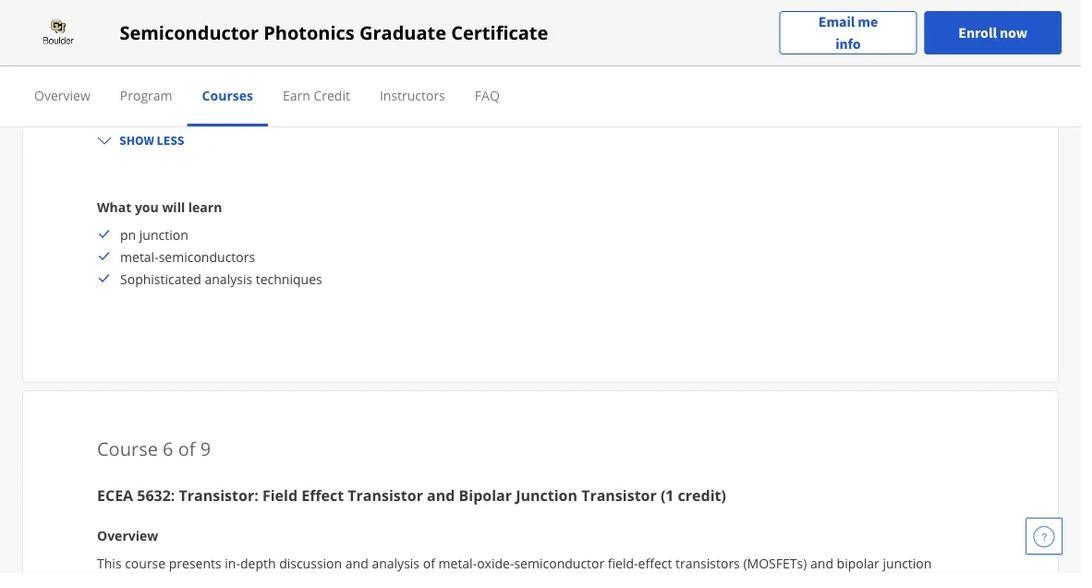 Task type: vqa. For each thing, say whether or not it's contained in the screenshot.
University Of Illinois At Urbana-Champaign image
no



Task type: describe. For each thing, give the bounding box(es) containing it.
devices.
[[510, 24, 558, 42]]

program link
[[120, 86, 172, 104]]

and inside list item
[[335, 24, 359, 42]]

program
[[120, 86, 172, 104]]

bipolar
[[837, 555, 879, 572]]

will
[[162, 198, 185, 216]]

0 horizontal spatial semiconductor
[[120, 20, 259, 45]]

9
[[200, 436, 211, 462]]

field-
[[608, 555, 638, 572]]

semiconductor photonics graduate certificate
[[120, 20, 548, 45]]

transistors
[[676, 555, 740, 572]]

and down email me info button
[[880, 63, 903, 81]]

earn credit
[[283, 86, 350, 104]]

courses
[[202, 86, 253, 104]]

sophisticated analysis techniques
[[120, 270, 322, 288]]

photonics
[[264, 20, 355, 45]]

1 transistor from the left
[[348, 486, 423, 506]]

help center image
[[1033, 526, 1055, 548]]

ecea inside 'prior knowledge needed: ecea 5630 semiconductor physics, introductory physics including electromagnetics and modern physics and introductory calculus and ordinary differential equations.'
[[251, 63, 282, 81]]

course 6 of 9
[[97, 436, 211, 462]]

including
[[589, 63, 644, 81]]

pn
[[120, 226, 136, 243]]

effect
[[301, 486, 344, 506]]

knowledge
[[130, 63, 195, 81]]

what you will learn
[[97, 198, 222, 216]]

graduate
[[359, 20, 446, 45]]

earn credit link
[[283, 86, 350, 104]]

sophisticated
[[201, 24, 281, 42]]

this
[[97, 555, 122, 572]]

overview link
[[34, 86, 90, 104]]

electromagnetics
[[648, 63, 751, 81]]

ecea 5632: transistor: field effect transistor and bipolar junction transistor (1 credit)
[[97, 486, 726, 506]]

work through sophisticated analysis and application to electronic devices. list
[[104, 0, 951, 43]]

show less button
[[90, 124, 192, 157]]

credit)
[[678, 486, 726, 506]]

2 transistor from the left
[[581, 486, 657, 506]]

sophisticated
[[120, 270, 201, 288]]

application
[[362, 24, 428, 42]]

ordinary
[[254, 85, 305, 103]]

2 physics from the left
[[832, 63, 876, 81]]

and left bipolar
[[427, 486, 455, 506]]

credit
[[314, 86, 350, 104]]

certificate menu element
[[19, 67, 1062, 127]]

what
[[97, 198, 131, 216]]

and down the needed:
[[227, 85, 250, 103]]

work
[[114, 24, 146, 42]]

me
[[858, 12, 878, 31]]

certificate
[[451, 20, 548, 45]]

of inside this course presents in-depth discussion and analysis of metal-oxide-semiconductor field-effect transistors (mosfets) and bipolar junction
[[423, 555, 435, 572]]

(mosfets)
[[743, 555, 807, 572]]

overview inside certificate menu element
[[34, 86, 90, 104]]

work through sophisticated analysis and application to electronic devices.
[[114, 24, 558, 42]]

effect
[[638, 555, 672, 572]]

transistor:
[[179, 486, 258, 506]]

faq link
[[475, 86, 500, 104]]

in-
[[225, 555, 240, 572]]

email me info button
[[779, 11, 917, 55]]

equations.
[[378, 85, 441, 103]]

physics,
[[413, 63, 460, 81]]



Task type: locate. For each thing, give the bounding box(es) containing it.
1 horizontal spatial overview
[[97, 527, 158, 545]]

show less
[[119, 132, 184, 149]]

1 horizontal spatial metal-
[[438, 555, 477, 572]]

semiconductor
[[120, 20, 259, 45], [318, 63, 409, 81]]

junction inside this course presents in-depth discussion and analysis of metal-oxide-semiconductor field-effect transistors (mosfets) and bipolar junction
[[883, 555, 932, 572]]

show
[[119, 132, 154, 149]]

1 horizontal spatial introductory
[[463, 63, 539, 81]]

earn
[[283, 86, 310, 104]]

introductory up faq in the left of the page
[[463, 63, 539, 81]]

0 horizontal spatial junction
[[139, 226, 188, 243]]

metal-
[[120, 248, 159, 266], [438, 555, 477, 572]]

1 vertical spatial overview
[[97, 527, 158, 545]]

pn junction
[[120, 226, 188, 243]]

enroll
[[958, 24, 997, 42]]

of right 6
[[178, 436, 196, 462]]

to
[[432, 24, 444, 42]]

0 horizontal spatial transistor
[[348, 486, 423, 506]]

5630
[[285, 63, 315, 81]]

semiconductor up knowledge
[[120, 20, 259, 45]]

and right the discussion
[[345, 555, 368, 572]]

instructors link
[[380, 86, 445, 104]]

ecea left the 5632:
[[97, 486, 133, 506]]

2 vertical spatial analysis
[[372, 555, 420, 572]]

oxide-
[[477, 555, 514, 572]]

1 horizontal spatial junction
[[883, 555, 932, 572]]

0 vertical spatial ecea
[[251, 63, 282, 81]]

analysis inside list item
[[284, 24, 332, 42]]

field
[[262, 486, 298, 506]]

semiconductors
[[159, 248, 255, 266]]

analysis down ecea 5632: transistor: field effect transistor and bipolar junction transistor (1 credit) on the bottom of the page
[[372, 555, 420, 572]]

1 horizontal spatial semiconductor
[[318, 63, 409, 81]]

0 horizontal spatial metal-
[[120, 248, 159, 266]]

discussion
[[279, 555, 342, 572]]

junction right bipolar in the right of the page
[[883, 555, 932, 572]]

email me info
[[818, 12, 878, 53]]

junction
[[516, 486, 577, 506]]

differential
[[308, 85, 374, 103]]

electronic
[[448, 24, 507, 42]]

1 vertical spatial introductory
[[97, 85, 172, 103]]

junction down what you will learn
[[139, 226, 188, 243]]

1 horizontal spatial analysis
[[284, 24, 332, 42]]

1 horizontal spatial physics
[[832, 63, 876, 81]]

1 vertical spatial ecea
[[97, 486, 133, 506]]

and left bipolar in the right of the page
[[810, 555, 833, 572]]

enroll now button
[[924, 11, 1062, 55]]

instructors
[[380, 86, 445, 104]]

physics
[[542, 63, 586, 81], [832, 63, 876, 81]]

analysis inside this course presents in-depth discussion and analysis of metal-oxide-semiconductor field-effect transistors (mosfets) and bipolar junction
[[372, 555, 420, 572]]

introductory down prior
[[97, 85, 172, 103]]

0 horizontal spatial ecea
[[97, 486, 133, 506]]

and left application
[[335, 24, 359, 42]]

course
[[125, 555, 166, 572]]

1 horizontal spatial transistor
[[581, 486, 657, 506]]

1 vertical spatial semiconductor
[[318, 63, 409, 81]]

2 horizontal spatial analysis
[[372, 555, 420, 572]]

0 horizontal spatial analysis
[[205, 270, 252, 288]]

1 vertical spatial analysis
[[205, 270, 252, 288]]

junction
[[139, 226, 188, 243], [883, 555, 932, 572]]

metal-semiconductors
[[120, 248, 255, 266]]

ecea up ordinary on the left of the page
[[251, 63, 282, 81]]

you
[[135, 198, 159, 216]]

metal- down bipolar
[[438, 555, 477, 572]]

faq
[[475, 86, 500, 104]]

of left oxide-
[[423, 555, 435, 572]]

less
[[157, 132, 184, 149]]

now
[[1000, 24, 1027, 42]]

analysis
[[284, 24, 332, 42], [205, 270, 252, 288], [372, 555, 420, 572]]

techniques
[[256, 270, 322, 288]]

1 horizontal spatial of
[[423, 555, 435, 572]]

prior
[[97, 63, 126, 81]]

physics down devices.
[[542, 63, 586, 81]]

(1
[[661, 486, 674, 506]]

introductory
[[463, 63, 539, 81], [97, 85, 172, 103]]

needed:
[[199, 63, 248, 81]]

0 vertical spatial overview
[[34, 86, 90, 104]]

enroll now
[[958, 24, 1027, 42]]

transistor right "effect"
[[348, 486, 423, 506]]

this course presents in-depth discussion and analysis of metal-oxide-semiconductor field-effect transistors (mosfets) and bipolar junction
[[97, 555, 932, 574]]

of
[[178, 436, 196, 462], [423, 555, 435, 572]]

0 horizontal spatial physics
[[542, 63, 586, 81]]

modern
[[781, 63, 829, 81]]

1 vertical spatial metal-
[[438, 555, 477, 572]]

5632:
[[137, 486, 175, 506]]

analysis down the semiconductors
[[205, 270, 252, 288]]

prior knowledge needed: ecea 5630 semiconductor physics, introductory physics including electromagnetics and modern physics and introductory calculus and ordinary differential equations.
[[97, 63, 903, 103]]

0 vertical spatial metal-
[[120, 248, 159, 266]]

presents
[[169, 555, 221, 572]]

0 horizontal spatial of
[[178, 436, 196, 462]]

0 vertical spatial junction
[[139, 226, 188, 243]]

overview
[[34, 86, 90, 104], [97, 527, 158, 545]]

transistor
[[348, 486, 423, 506], [581, 486, 657, 506]]

courses link
[[202, 86, 253, 104]]

work through sophisticated analysis and application to electronic devices. list item
[[114, 23, 951, 43]]

0 horizontal spatial introductory
[[97, 85, 172, 103]]

1 physics from the left
[[542, 63, 586, 81]]

semiconductor
[[514, 555, 604, 572]]

course
[[97, 436, 158, 462]]

physics down 'info'
[[832, 63, 876, 81]]

bipolar
[[459, 486, 512, 506]]

ecea
[[251, 63, 282, 81], [97, 486, 133, 506]]

university of colorado boulder image
[[19, 18, 97, 48]]

6
[[163, 436, 173, 462]]

calculus
[[176, 85, 224, 103]]

analysis up the '5630'
[[284, 24, 332, 42]]

learn
[[188, 198, 222, 216]]

overview up course
[[97, 527, 158, 545]]

depth
[[240, 555, 276, 572]]

overview down the university of colorado boulder image
[[34, 86, 90, 104]]

through
[[149, 24, 197, 42]]

0 vertical spatial semiconductor
[[120, 20, 259, 45]]

list item
[[114, 0, 951, 14]]

0 vertical spatial of
[[178, 436, 196, 462]]

0 vertical spatial introductory
[[463, 63, 539, 81]]

semiconductor inside 'prior knowledge needed: ecea 5630 semiconductor physics, introductory physics including electromagnetics and modern physics and introductory calculus and ordinary differential equations.'
[[318, 63, 409, 81]]

0 vertical spatial analysis
[[284, 24, 332, 42]]

1 vertical spatial junction
[[883, 555, 932, 572]]

transistor left (1
[[581, 486, 657, 506]]

metal- down pn
[[120, 248, 159, 266]]

info
[[836, 35, 861, 53]]

metal- inside this course presents in-depth discussion and analysis of metal-oxide-semiconductor field-effect transistors (mosfets) and bipolar junction
[[438, 555, 477, 572]]

email
[[818, 12, 855, 31]]

and
[[335, 24, 359, 42], [754, 63, 777, 81], [880, 63, 903, 81], [227, 85, 250, 103], [427, 486, 455, 506], [345, 555, 368, 572], [810, 555, 833, 572]]

semiconductor up differential
[[318, 63, 409, 81]]

1 vertical spatial of
[[423, 555, 435, 572]]

1 horizontal spatial ecea
[[251, 63, 282, 81]]

and left modern
[[754, 63, 777, 81]]

0 horizontal spatial overview
[[34, 86, 90, 104]]



